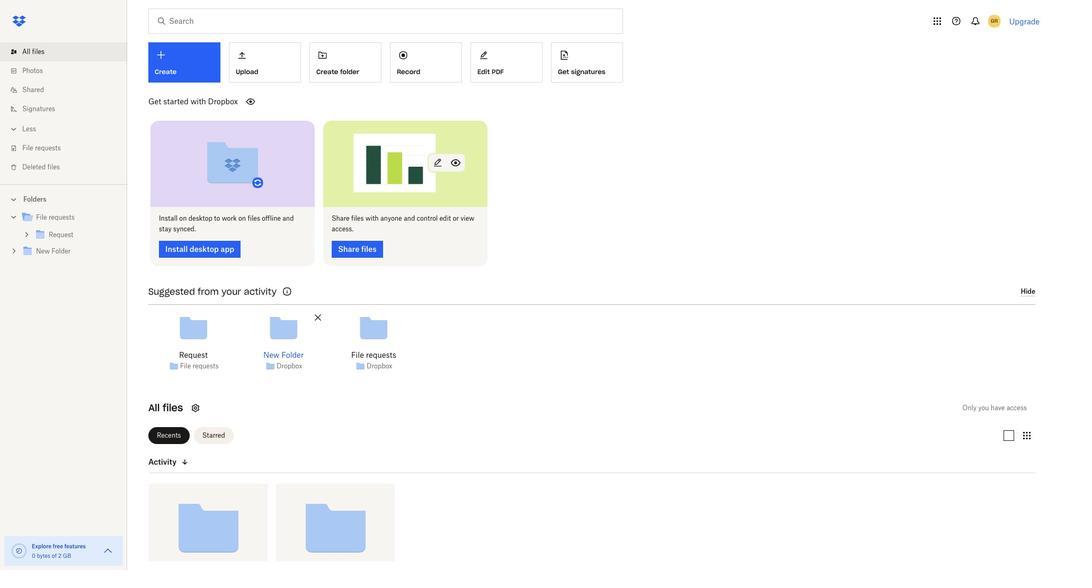 Task type: vqa. For each thing, say whether or not it's contained in the screenshot.
from
yes



Task type: locate. For each thing, give the bounding box(es) containing it.
desktop
[[188, 214, 212, 222], [190, 245, 219, 254]]

share
[[332, 214, 350, 222], [338, 245, 360, 254]]

all files link
[[8, 42, 127, 61]]

install down synced. on the top left of the page
[[165, 245, 188, 254]]

0 vertical spatial request link
[[34, 228, 119, 243]]

1 vertical spatial with
[[365, 214, 379, 222]]

file requests
[[22, 144, 61, 152], [36, 214, 75, 222], [351, 351, 396, 360], [180, 362, 219, 370]]

Search in folder "Dropbox" text field
[[169, 15, 601, 27]]

1 dropbox link from the left
[[277, 361, 302, 372]]

desktop left app
[[190, 245, 219, 254]]

0 horizontal spatial on
[[179, 214, 187, 222]]

you
[[978, 404, 989, 412]]

from
[[198, 286, 219, 297]]

edit pdf
[[477, 68, 504, 76]]

share down access.
[[338, 245, 360, 254]]

and right offline
[[283, 214, 294, 222]]

all files list item
[[0, 42, 127, 61]]

1 horizontal spatial folder
[[282, 351, 304, 360]]

files left folder settings icon
[[163, 402, 183, 414]]

on right work
[[238, 214, 246, 222]]

1 horizontal spatial and
[[404, 214, 415, 222]]

all files up recents
[[148, 402, 183, 414]]

dropbox link
[[277, 361, 302, 372], [367, 361, 392, 372]]

1 horizontal spatial all
[[148, 402, 160, 414]]

0 horizontal spatial new folder
[[36, 247, 71, 255]]

share up access.
[[332, 214, 350, 222]]

1 vertical spatial share
[[338, 245, 360, 254]]

new folder inside group
[[36, 247, 71, 255]]

get inside button
[[558, 68, 569, 76]]

0 vertical spatial with
[[191, 97, 206, 106]]

suggested
[[148, 286, 195, 297]]

file requests link inside group
[[21, 211, 119, 225]]

explore
[[32, 544, 52, 550]]

0 vertical spatial all files
[[22, 48, 45, 56]]

on up synced. on the top left of the page
[[179, 214, 187, 222]]

2
[[58, 553, 61, 560]]

folder
[[52, 247, 71, 255], [282, 351, 304, 360]]

list
[[0, 36, 127, 184]]

all files up photos
[[22, 48, 45, 56]]

with inside share files with anyone and control edit or view access.
[[365, 214, 379, 222]]

0 vertical spatial all
[[22, 48, 30, 56]]

request link inside group
[[34, 228, 119, 243]]

1 vertical spatial install
[[165, 245, 188, 254]]

all inside list item
[[22, 48, 30, 56]]

view
[[461, 214, 474, 222]]

install desktop app button
[[159, 241, 241, 258]]

1 on from the left
[[179, 214, 187, 222]]

get signatures button
[[551, 42, 623, 83]]

0 horizontal spatial request link
[[34, 228, 119, 243]]

1 vertical spatial request link
[[179, 350, 208, 361]]

files left offline
[[248, 214, 260, 222]]

0 horizontal spatial all files
[[22, 48, 45, 56]]

1 and from the left
[[283, 214, 294, 222]]

create up started
[[155, 68, 177, 76]]

dropbox
[[208, 97, 238, 106], [277, 362, 302, 370], [367, 362, 392, 370]]

recents
[[157, 432, 181, 440]]

requests
[[35, 144, 61, 152], [49, 214, 75, 222], [366, 351, 396, 360], [193, 362, 219, 370]]

get for get signatures
[[558, 68, 569, 76]]

files
[[32, 48, 45, 56], [47, 163, 60, 171], [248, 214, 260, 222], [351, 214, 364, 222], [361, 245, 377, 254], [163, 402, 183, 414]]

record
[[397, 68, 420, 76]]

group
[[0, 207, 127, 268]]

install
[[159, 214, 178, 222], [165, 245, 188, 254]]

deleted
[[22, 163, 46, 171]]

1 horizontal spatial on
[[238, 214, 246, 222]]

signatures
[[571, 68, 606, 76]]

and left control
[[404, 214, 415, 222]]

1 horizontal spatial with
[[365, 214, 379, 222]]

request inside group
[[49, 231, 73, 239]]

1 vertical spatial new folder
[[263, 351, 304, 360]]

folder
[[340, 68, 359, 76]]

shared
[[22, 86, 44, 94]]

file
[[22, 144, 33, 152], [36, 214, 47, 222], [351, 351, 364, 360], [180, 362, 191, 370]]

share inside share files with anyone and control edit or view access.
[[332, 214, 350, 222]]

requests inside "link"
[[49, 214, 75, 222]]

1 horizontal spatial dropbox link
[[367, 361, 392, 372]]

2 dropbox link from the left
[[367, 361, 392, 372]]

request
[[49, 231, 73, 239], [179, 351, 208, 360]]

file requests link
[[8, 139, 127, 158], [21, 211, 119, 225], [351, 350, 396, 361], [180, 361, 219, 372]]

1 vertical spatial desktop
[[190, 245, 219, 254]]

get for get started with dropbox
[[148, 97, 161, 106]]

folder, new folder row
[[276, 484, 395, 571]]

2 and from the left
[[404, 214, 415, 222]]

signatures link
[[8, 100, 127, 119]]

0 vertical spatial request
[[49, 231, 73, 239]]

1 horizontal spatial all files
[[148, 402, 183, 414]]

0 horizontal spatial dropbox link
[[277, 361, 302, 372]]

0 horizontal spatial folder
[[52, 247, 71, 255]]

request link
[[34, 228, 119, 243], [179, 350, 208, 361]]

share inside share files button
[[338, 245, 360, 254]]

files inside install on desktop to work on files offline and stay synced.
[[248, 214, 260, 222]]

folder inside group
[[52, 247, 71, 255]]

1 vertical spatial all files
[[148, 402, 183, 414]]

all files
[[22, 48, 45, 56], [148, 402, 183, 414]]

1 horizontal spatial dropbox
[[277, 362, 302, 370]]

with for started
[[191, 97, 206, 106]]

upload
[[236, 68, 258, 76]]

access
[[1007, 404, 1027, 412]]

0 horizontal spatial with
[[191, 97, 206, 106]]

create left folder
[[316, 68, 338, 76]]

get left the signatures
[[558, 68, 569, 76]]

install up stay at the left
[[159, 214, 178, 222]]

only
[[963, 404, 977, 412]]

new folder link inside group
[[21, 245, 119, 259]]

starred button
[[194, 428, 234, 445]]

1 vertical spatial new
[[263, 351, 280, 360]]

1 horizontal spatial get
[[558, 68, 569, 76]]

0 vertical spatial get
[[558, 68, 569, 76]]

0 horizontal spatial and
[[283, 214, 294, 222]]

to
[[214, 214, 220, 222]]

all
[[22, 48, 30, 56], [148, 402, 160, 414]]

new
[[36, 247, 50, 255], [263, 351, 280, 360]]

desktop left to
[[188, 214, 212, 222]]

get
[[558, 68, 569, 76], [148, 97, 161, 106]]

1 vertical spatial new folder link
[[263, 350, 304, 361]]

files down share files with anyone and control edit or view access. at the left top
[[361, 245, 377, 254]]

all up photos
[[22, 48, 30, 56]]

dropbox image
[[8, 11, 30, 32]]

create button
[[148, 42, 220, 83]]

install for install on desktop to work on files offline and stay synced.
[[159, 214, 178, 222]]

photos link
[[8, 61, 127, 81]]

1 horizontal spatial new folder
[[263, 351, 304, 360]]

create for create folder
[[316, 68, 338, 76]]

0 vertical spatial new folder
[[36, 247, 71, 255]]

bytes
[[37, 553, 50, 560]]

get left started
[[148, 97, 161, 106]]

files up access.
[[351, 214, 364, 222]]

install inside install on desktop to work on files offline and stay synced.
[[159, 214, 178, 222]]

0 horizontal spatial create
[[155, 68, 177, 76]]

create inside button
[[316, 68, 338, 76]]

pdf
[[492, 68, 504, 76]]

0 horizontal spatial get
[[148, 97, 161, 106]]

0 vertical spatial new
[[36, 247, 50, 255]]

new folder link
[[21, 245, 119, 259], [263, 350, 304, 361]]

gr button
[[986, 13, 1003, 30]]

0 vertical spatial install
[[159, 214, 178, 222]]

new inside group
[[36, 247, 50, 255]]

files inside share files with anyone and control edit or view access.
[[351, 214, 364, 222]]

with for files
[[365, 214, 379, 222]]

1 vertical spatial get
[[148, 97, 161, 106]]

features
[[64, 544, 86, 550]]

0 vertical spatial desktop
[[188, 214, 212, 222]]

photos
[[22, 67, 43, 75]]

on
[[179, 214, 187, 222], [238, 214, 246, 222]]

1 horizontal spatial new
[[263, 351, 280, 360]]

quota usage element
[[11, 543, 28, 560]]

0 vertical spatial new folder link
[[21, 245, 119, 259]]

access.
[[332, 225, 354, 233]]

create inside popup button
[[155, 68, 177, 76]]

0 vertical spatial folder
[[52, 247, 71, 255]]

offline
[[262, 214, 281, 222]]

with left anyone
[[365, 214, 379, 222]]

create
[[316, 68, 338, 76], [155, 68, 177, 76]]

shared link
[[8, 81, 127, 100]]

control
[[417, 214, 438, 222]]

1 vertical spatial all
[[148, 402, 160, 414]]

new folder
[[36, 247, 71, 255], [263, 351, 304, 360]]

with right started
[[191, 97, 206, 106]]

and
[[283, 214, 294, 222], [404, 214, 415, 222]]

synced.
[[173, 225, 196, 233]]

files up photos
[[32, 48, 45, 56]]

0 horizontal spatial request
[[49, 231, 73, 239]]

0 horizontal spatial all
[[22, 48, 30, 56]]

1 horizontal spatial create
[[316, 68, 338, 76]]

all up recents
[[148, 402, 160, 414]]

install inside button
[[165, 245, 188, 254]]

0 vertical spatial share
[[332, 214, 350, 222]]

0 horizontal spatial new folder link
[[21, 245, 119, 259]]

upload button
[[229, 42, 301, 83]]

2 horizontal spatial dropbox
[[367, 362, 392, 370]]

1 horizontal spatial request
[[179, 351, 208, 360]]

with
[[191, 97, 206, 106], [365, 214, 379, 222]]

0 horizontal spatial new
[[36, 247, 50, 255]]



Task type: describe. For each thing, give the bounding box(es) containing it.
and inside install on desktop to work on files offline and stay synced.
[[283, 214, 294, 222]]

create folder button
[[309, 42, 382, 83]]

folders
[[23, 196, 46, 203]]

have
[[991, 404, 1005, 412]]

starred
[[202, 432, 225, 440]]

stay
[[159, 225, 172, 233]]

install desktop app
[[165, 245, 234, 254]]

free
[[53, 544, 63, 550]]

folders button
[[0, 191, 127, 207]]

1 horizontal spatial new folder link
[[263, 350, 304, 361]]

1 vertical spatial request
[[179, 351, 208, 360]]

dropbox for file
[[367, 362, 392, 370]]

get started with dropbox
[[148, 97, 238, 106]]

folder, file requests row
[[149, 484, 268, 571]]

file requests inside "link"
[[36, 214, 75, 222]]

deleted files link
[[8, 158, 127, 177]]

less image
[[8, 124, 19, 135]]

upgrade
[[1009, 17, 1040, 26]]

desktop inside install on desktop to work on files offline and stay synced.
[[188, 214, 212, 222]]

gb
[[63, 553, 71, 560]]

0 horizontal spatial dropbox
[[208, 97, 238, 106]]

started
[[163, 97, 189, 106]]

explore free features 0 bytes of 2 gb
[[32, 544, 86, 560]]

dropbox link for requests
[[367, 361, 392, 372]]

group containing file requests
[[0, 207, 127, 268]]

file inside "link"
[[36, 214, 47, 222]]

or
[[453, 214, 459, 222]]

signatures
[[22, 105, 55, 113]]

gr
[[991, 17, 998, 24]]

of
[[52, 553, 57, 560]]

and inside share files with anyone and control edit or view access.
[[404, 214, 415, 222]]

less
[[22, 125, 36, 133]]

files inside button
[[361, 245, 377, 254]]

suggested from your activity
[[148, 286, 277, 297]]

edit
[[440, 214, 451, 222]]

hide button
[[1021, 288, 1035, 297]]

files inside list item
[[32, 48, 45, 56]]

hide
[[1021, 288, 1035, 296]]

activity
[[244, 286, 277, 297]]

create folder
[[316, 68, 359, 76]]

list containing all files
[[0, 36, 127, 184]]

install on desktop to work on files offline and stay synced.
[[159, 214, 294, 233]]

app
[[221, 245, 234, 254]]

dropbox link for folder
[[277, 361, 302, 372]]

share files
[[338, 245, 377, 254]]

only you have access
[[963, 404, 1027, 412]]

1 horizontal spatial request link
[[179, 350, 208, 361]]

install for install desktop app
[[165, 245, 188, 254]]

share files with anyone and control edit or view access.
[[332, 214, 474, 233]]

activity
[[148, 458, 176, 467]]

share for share files with anyone and control edit or view access.
[[332, 214, 350, 222]]

folder settings image
[[189, 402, 202, 415]]

edit pdf button
[[471, 42, 543, 83]]

files right deleted at the left
[[47, 163, 60, 171]]

work
[[222, 214, 237, 222]]

deleted files
[[22, 163, 60, 171]]

create for create
[[155, 68, 177, 76]]

share files button
[[332, 241, 383, 258]]

activity button
[[148, 456, 237, 469]]

anyone
[[380, 214, 402, 222]]

2 on from the left
[[238, 214, 246, 222]]

get signatures
[[558, 68, 606, 76]]

upgrade link
[[1009, 17, 1040, 26]]

0
[[32, 553, 35, 560]]

your
[[221, 286, 241, 297]]

share for share files
[[338, 245, 360, 254]]

desktop inside button
[[190, 245, 219, 254]]

all files inside list item
[[22, 48, 45, 56]]

dropbox for new
[[277, 362, 302, 370]]

1 vertical spatial folder
[[282, 351, 304, 360]]

recents button
[[148, 428, 190, 445]]

edit
[[477, 68, 490, 76]]

record button
[[390, 42, 462, 83]]



